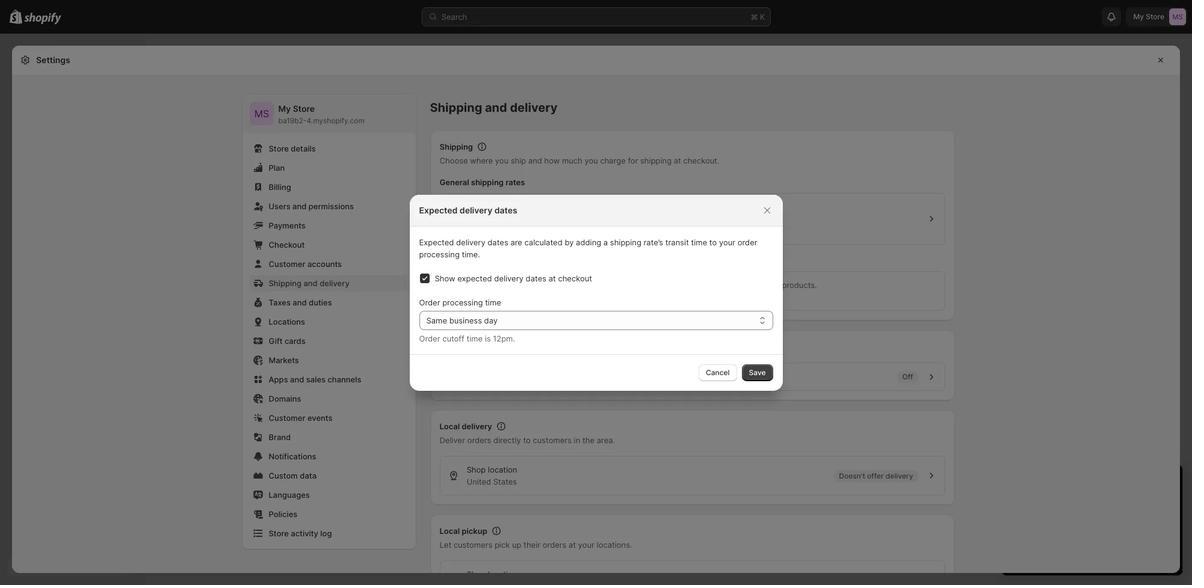 Task type: locate. For each thing, give the bounding box(es) containing it.
1 vertical spatial rates
[[506, 256, 525, 265]]

time right the transit
[[691, 237, 707, 247]]

rates
[[506, 178, 525, 187], [506, 256, 525, 265], [614, 280, 633, 290]]

rates left or
[[614, 280, 633, 290]]

1 horizontal spatial time
[[485, 298, 501, 307]]

order up 'same'
[[419, 298, 440, 307]]

0 horizontal spatial customers
[[454, 540, 492, 550]]

time
[[691, 237, 707, 247], [485, 298, 501, 307], [467, 334, 483, 343]]

1 vertical spatial your
[[578, 540, 595, 550]]

shop location united states
[[467, 465, 517, 487]]

states
[[493, 477, 517, 487]]

store inside store details link
[[269, 144, 289, 153]]

customer for customer accounts
[[269, 259, 305, 269]]

0 vertical spatial order
[[419, 298, 440, 307]]

0 vertical spatial location
[[488, 465, 517, 475]]

adding
[[576, 237, 601, 247]]

orders right their
[[543, 540, 567, 550]]

1 vertical spatial general
[[447, 202, 477, 212]]

2 vertical spatial time
[[467, 334, 483, 343]]

choose where you ship and how much you charge for shipping at checkout.
[[440, 156, 720, 166]]

0 horizontal spatial custom
[[269, 471, 298, 481]]

2 horizontal spatial at
[[674, 156, 681, 166]]

1 horizontal spatial for
[[732, 280, 742, 290]]

1 location from the top
[[488, 465, 517, 475]]

0 vertical spatial processing
[[419, 249, 460, 259]]

shop up united
[[467, 465, 486, 475]]

all
[[447, 214, 456, 224]]

local for local delivery
[[440, 422, 460, 432]]

location inside shop location united states
[[488, 465, 517, 475]]

add
[[568, 280, 583, 290]]

2 order from the top
[[419, 334, 440, 343]]

orders
[[467, 436, 491, 445], [543, 540, 567, 550]]

customers down pickup
[[454, 540, 492, 550]]

same business day
[[426, 316, 498, 325]]

delivery up 'taxes and duties' "link"
[[320, 279, 350, 288]]

1 local from the top
[[440, 422, 460, 432]]

local for local pickup
[[440, 527, 460, 536]]

customer down checkout
[[269, 259, 305, 269]]

1 vertical spatial to
[[523, 436, 531, 445]]

custom up show
[[440, 256, 469, 265]]

1 vertical spatial shipping
[[440, 142, 473, 152]]

choose
[[440, 156, 468, 166]]

2 vertical spatial expected
[[440, 342, 475, 351]]

dates left are
[[488, 237, 508, 247]]

to inside settings dialog
[[523, 436, 531, 445]]

processing
[[419, 249, 460, 259], [442, 298, 483, 307]]

ship
[[511, 156, 526, 166]]

0 horizontal spatial you
[[495, 156, 509, 166]]

custom shipping rates
[[440, 256, 525, 265]]

0 vertical spatial time
[[691, 237, 707, 247]]

area.
[[597, 436, 615, 445]]

1 vertical spatial shop
[[467, 570, 486, 580]]

show expected delivery dates at checkout
[[435, 274, 592, 283]]

general up all at the top
[[447, 202, 477, 212]]

users and permissions link
[[249, 198, 408, 215]]

0 vertical spatial local
[[440, 422, 460, 432]]

store inside my store ba19b2-4.myshopify.com
[[293, 104, 315, 114]]

expected left products
[[419, 205, 458, 215]]

to left order
[[709, 237, 717, 247]]

log
[[320, 529, 332, 539]]

customer events link
[[249, 410, 408, 427]]

customer
[[269, 259, 305, 269], [269, 413, 305, 423]]

shopify image
[[24, 12, 62, 25]]

1 vertical spatial location
[[488, 570, 517, 580]]

general all products
[[447, 202, 491, 224]]

2 vertical spatial store
[[269, 529, 289, 539]]

0 horizontal spatial shipping and delivery
[[269, 279, 350, 288]]

general
[[440, 178, 469, 187], [447, 202, 477, 212]]

1 vertical spatial expected
[[419, 237, 454, 247]]

2 vertical spatial shipping
[[269, 279, 302, 288]]

1 vertical spatial local
[[440, 527, 460, 536]]

shipping up expected
[[471, 256, 504, 265]]

at
[[674, 156, 681, 166], [549, 274, 556, 283], [569, 540, 576, 550]]

0 vertical spatial for
[[628, 156, 638, 166]]

day
[[484, 316, 498, 325]]

checkout
[[558, 274, 592, 283]]

1 vertical spatial for
[[732, 280, 742, 290]]

0 vertical spatial expected delivery dates
[[419, 205, 517, 215]]

shipping down where
[[471, 178, 504, 187]]

1 horizontal spatial custom
[[440, 256, 469, 265]]

order for order processing time
[[419, 298, 440, 307]]

store
[[293, 104, 315, 114], [269, 144, 289, 153], [269, 529, 289, 539]]

your left locations.
[[578, 540, 595, 550]]

and
[[485, 101, 507, 115], [528, 156, 542, 166], [293, 202, 307, 211], [304, 279, 318, 288], [293, 298, 307, 308], [290, 375, 304, 385]]

expected delivery dates down general shipping rates
[[419, 205, 517, 215]]

12pm.
[[493, 334, 515, 343]]

store inside store activity log link
[[269, 529, 289, 539]]

1 vertical spatial customers
[[454, 540, 492, 550]]

2 vertical spatial rates
[[614, 280, 633, 290]]

and right taxes
[[293, 298, 307, 308]]

dates inside expected delivery dates are calculated by adding a shipping rate's transit time to your order processing time.
[[488, 237, 508, 247]]

1 horizontal spatial customers
[[533, 436, 572, 445]]

settings dialog
[[12, 46, 1180, 586]]

customer accounts link
[[249, 256, 408, 273]]

local up let
[[440, 527, 460, 536]]

expected down same business day
[[440, 342, 475, 351]]

1 vertical spatial custom
[[269, 471, 298, 481]]

let customers pick up their orders at your locations.
[[440, 540, 632, 550]]

location
[[488, 465, 517, 475], [488, 570, 517, 580]]

0 vertical spatial rates
[[506, 178, 525, 187]]

2 vertical spatial at
[[569, 540, 576, 550]]

delivery down "custom shipping rates"
[[494, 274, 524, 283]]

1 vertical spatial time
[[485, 298, 501, 307]]

and for apps and sales channels link at the left bottom of the page
[[290, 375, 304, 385]]

order processing time
[[419, 298, 501, 307]]

deliver orders directly to customers in the area.
[[440, 436, 615, 445]]

store activity log link
[[249, 525, 408, 542]]

processing up same business day
[[442, 298, 483, 307]]

shipping and delivery inside shop settings menu element
[[269, 279, 350, 288]]

1 vertical spatial store
[[269, 144, 289, 153]]

you right much
[[585, 156, 598, 166]]

2 you from the left
[[585, 156, 598, 166]]

and right users at left
[[293, 202, 307, 211]]

1 vertical spatial order
[[419, 334, 440, 343]]

order
[[419, 298, 440, 307], [419, 334, 440, 343]]

taxes
[[269, 298, 291, 308]]

and for users and permissions link
[[293, 202, 307, 211]]

general inside the general all products
[[447, 202, 477, 212]]

channels
[[328, 375, 361, 385]]

0 vertical spatial your
[[719, 237, 735, 247]]

for left groups at the right of the page
[[732, 280, 742, 290]]

activity
[[291, 529, 318, 539]]

their
[[524, 540, 541, 550]]

your inside settings dialog
[[578, 540, 595, 550]]

store down policies
[[269, 529, 289, 539]]

shipping down 'international'
[[610, 237, 641, 247]]

customers left in
[[533, 436, 572, 445]]

1 horizontal spatial you
[[585, 156, 598, 166]]

your
[[719, 237, 735, 247], [578, 540, 595, 550]]

store up plan at left
[[269, 144, 289, 153]]

0 vertical spatial store
[[293, 104, 315, 114]]

0 horizontal spatial at
[[549, 274, 556, 283]]

markets link
[[249, 352, 408, 369]]

settings
[[36, 55, 70, 65]]

my store ba19b2-4.myshopify.com
[[278, 104, 365, 125]]

expected inside expected delivery dates are calculated by adding a shipping rate's transit time to your order processing time.
[[419, 237, 454, 247]]

at left checkout
[[549, 274, 556, 283]]

and right apps
[[290, 375, 304, 385]]

store up ba19b2-
[[293, 104, 315, 114]]

1 customer from the top
[[269, 259, 305, 269]]

and right ship
[[528, 156, 542, 166]]

gift
[[269, 336, 283, 346]]

are
[[511, 237, 522, 247]]

1 vertical spatial processing
[[442, 298, 483, 307]]

1 you from the left
[[495, 156, 509, 166]]

shipping and delivery link
[[249, 275, 408, 292]]

shop down pickup
[[467, 570, 486, 580]]

sales
[[306, 375, 326, 385]]

expected delivery dates down day
[[440, 342, 531, 351]]

order down 'same'
[[419, 334, 440, 343]]

local
[[440, 422, 460, 432], [440, 527, 460, 536]]

cutoff
[[442, 334, 464, 343]]

1 vertical spatial at
[[549, 274, 556, 283]]

2 shop from the top
[[467, 570, 486, 580]]

delivery inside shop settings menu element
[[320, 279, 350, 288]]

you left ship
[[495, 156, 509, 166]]

time up day
[[485, 298, 501, 307]]

2 location from the top
[[488, 570, 517, 580]]

1 vertical spatial customer
[[269, 413, 305, 423]]

dates right is
[[510, 342, 531, 351]]

and down customer accounts
[[304, 279, 318, 288]]

0 vertical spatial orders
[[467, 436, 491, 445]]

1 horizontal spatial at
[[569, 540, 576, 550]]

for right charge
[[628, 156, 638, 166]]

dates inside settings dialog
[[510, 342, 531, 351]]

time left is
[[467, 334, 483, 343]]

general down choose
[[440, 178, 469, 187]]

your left order
[[719, 237, 735, 247]]

custom
[[585, 280, 612, 290]]

at left checkout.
[[674, 156, 681, 166]]

cancel button
[[699, 364, 737, 381]]

accounts
[[307, 259, 342, 269]]

shipping inside shop settings menu element
[[269, 279, 302, 288]]

location for shop location united states
[[488, 465, 517, 475]]

general for shipping
[[440, 178, 469, 187]]

2 local from the top
[[440, 527, 460, 536]]

0 horizontal spatial time
[[467, 334, 483, 343]]

customer down domains
[[269, 413, 305, 423]]

at right their
[[569, 540, 576, 550]]

custom up languages
[[269, 471, 298, 481]]

1 order from the top
[[419, 298, 440, 307]]

destination
[[645, 280, 686, 290]]

local up deliver
[[440, 422, 460, 432]]

1 horizontal spatial to
[[709, 237, 717, 247]]

1 horizontal spatial shipping and delivery
[[430, 101, 558, 115]]

shipping right charge
[[640, 156, 672, 166]]

rates down ship
[[506, 178, 525, 187]]

expected down all at the top
[[419, 237, 454, 247]]

delivery down day
[[477, 342, 508, 351]]

expected delivery dates are calculated by adding a shipping rate's transit time to your order processing time.
[[419, 237, 757, 259]]

0 vertical spatial expected
[[419, 205, 458, 215]]

custom inside "link"
[[269, 471, 298, 481]]

1 vertical spatial orders
[[543, 540, 567, 550]]

notifications
[[269, 452, 316, 462]]

locations
[[269, 317, 305, 327]]

rates for custom shipping rates
[[506, 256, 525, 265]]

0 horizontal spatial your
[[578, 540, 595, 550]]

orders down local delivery
[[467, 436, 491, 445]]

and for shipping and delivery link
[[304, 279, 318, 288]]

shop for shop location united states
[[467, 465, 486, 475]]

delivery right all at the top
[[460, 205, 492, 215]]

1 vertical spatial expected delivery dates
[[440, 342, 531, 351]]

and up where
[[485, 101, 507, 115]]

0 vertical spatial general
[[440, 178, 469, 187]]

delivery up time.
[[456, 237, 485, 247]]

you
[[495, 156, 509, 166], [585, 156, 598, 166]]

0 vertical spatial to
[[709, 237, 717, 247]]

shipping and delivery up where
[[430, 101, 558, 115]]

pick
[[495, 540, 510, 550]]

location down pick
[[488, 570, 517, 580]]

0 vertical spatial shop
[[467, 465, 486, 475]]

shop inside shop location united states
[[467, 465, 486, 475]]

0 vertical spatial shipping and delivery
[[430, 101, 558, 115]]

2 horizontal spatial time
[[691, 237, 707, 247]]

1 shop from the top
[[467, 465, 486, 475]]

time inside expected delivery dates are calculated by adding a shipping rate's transit time to your order processing time.
[[691, 237, 707, 247]]

0 horizontal spatial to
[[523, 436, 531, 445]]

shipping and delivery down customer accounts
[[269, 279, 350, 288]]

store for store details
[[269, 144, 289, 153]]

shipping
[[640, 156, 672, 166], [471, 178, 504, 187], [610, 237, 641, 247], [471, 256, 504, 265]]

and inside "link"
[[293, 298, 307, 308]]

0 vertical spatial custom
[[440, 256, 469, 265]]

location up states
[[488, 465, 517, 475]]

delivery right offer
[[886, 472, 913, 481]]

0 vertical spatial customer
[[269, 259, 305, 269]]

2 customer from the top
[[269, 413, 305, 423]]

plan link
[[249, 159, 408, 176]]

shipping
[[430, 101, 482, 115], [440, 142, 473, 152], [269, 279, 302, 288]]

processing up show
[[419, 249, 460, 259]]

groups
[[745, 280, 770, 290]]

rates up 'show expected delivery dates at checkout' at the left of the page
[[506, 256, 525, 265]]

1 vertical spatial shipping and delivery
[[269, 279, 350, 288]]

to right "directly"
[[523, 436, 531, 445]]

1 horizontal spatial your
[[719, 237, 735, 247]]

k
[[760, 12, 765, 22]]

store activity log
[[269, 529, 332, 539]]



Task type: vqa. For each thing, say whether or not it's contained in the screenshot.
text field
no



Task type: describe. For each thing, give the bounding box(es) containing it.
brand link
[[249, 429, 408, 446]]

store for store activity log
[[269, 529, 289, 539]]

save
[[749, 368, 766, 377]]

details
[[291, 144, 316, 153]]

custom for custom shipping rates
[[440, 256, 469, 265]]

policies
[[269, 510, 297, 519]]

plan
[[269, 163, 285, 173]]

apps
[[269, 375, 288, 385]]

expected delivery dates inside dialog
[[419, 205, 517, 215]]

0 vertical spatial at
[[674, 156, 681, 166]]

at inside dialog
[[549, 274, 556, 283]]

shipping inside expected delivery dates are calculated by adding a shipping rate's transit time to your order processing time.
[[610, 237, 641, 247]]

⌘
[[751, 12, 758, 22]]

1 horizontal spatial orders
[[543, 540, 567, 550]]

show
[[435, 274, 455, 283]]

gift cards link
[[249, 333, 408, 350]]

expected delivery dates inside settings dialog
[[440, 342, 531, 351]]

dates right products
[[495, 205, 517, 215]]

is
[[485, 334, 491, 343]]

time.
[[462, 249, 480, 259]]

customer for customer events
[[269, 413, 305, 423]]

local delivery
[[440, 422, 492, 432]]

general shipping rates
[[440, 178, 525, 187]]

much
[[562, 156, 582, 166]]

checkout.
[[683, 156, 720, 166]]

customer events
[[269, 413, 333, 423]]

united
[[467, 477, 491, 487]]

transit
[[665, 237, 689, 247]]

general for all
[[447, 202, 477, 212]]

order
[[738, 237, 757, 247]]

in
[[574, 436, 580, 445]]

off button
[[440, 363, 945, 391]]

apps and sales channels
[[269, 375, 361, 385]]

deliver
[[440, 436, 465, 445]]

payments
[[269, 221, 306, 230]]

locations link
[[249, 314, 408, 330]]

rates for add custom rates or destination restrictions for groups of products.
[[614, 280, 633, 290]]

search
[[441, 12, 467, 22]]

save button
[[742, 364, 773, 381]]

location for shop location
[[488, 570, 517, 580]]

products
[[459, 214, 491, 224]]

custom for custom data
[[269, 471, 298, 481]]

payments link
[[249, 217, 408, 234]]

checkout link
[[249, 237, 408, 253]]

shop location
[[467, 570, 517, 580]]

how
[[544, 156, 560, 166]]

languages link
[[249, 487, 408, 504]]

charge
[[600, 156, 626, 166]]

policies link
[[249, 506, 408, 523]]

duties
[[309, 298, 332, 308]]

domains
[[269, 394, 301, 404]]

notifications link
[[249, 448, 408, 465]]

doesn't
[[839, 472, 865, 481]]

store details
[[269, 144, 316, 153]]

let
[[440, 540, 451, 550]]

domains link
[[249, 391, 408, 407]]

locations.
[[597, 540, 632, 550]]

billing
[[269, 182, 291, 192]]

events
[[307, 413, 333, 423]]

checkout
[[269, 240, 305, 250]]

up
[[512, 540, 521, 550]]

custom data
[[269, 471, 317, 481]]

a
[[604, 237, 608, 247]]

time for order cutoff time is 12pm.
[[467, 334, 483, 343]]

cards
[[285, 336, 305, 346]]

users and permissions
[[269, 202, 354, 211]]

data
[[300, 471, 317, 481]]

or
[[635, 280, 643, 290]]

by
[[565, 237, 574, 247]]

processing inside expected delivery dates are calculated by adding a shipping rate's transit time to your order processing time.
[[419, 249, 460, 259]]

0 vertical spatial shipping
[[430, 101, 482, 115]]

shop location link
[[440, 561, 945, 586]]

my
[[278, 104, 291, 114]]

delivery up deliver
[[462, 422, 492, 432]]

time for order processing time
[[485, 298, 501, 307]]

expected
[[458, 274, 492, 283]]

ba19b2-
[[278, 116, 307, 125]]

dates down calculated
[[526, 274, 546, 283]]

my store image
[[249, 102, 274, 126]]

delivery up ship
[[510, 101, 558, 115]]

0 vertical spatial customers
[[533, 436, 572, 445]]

to inside expected delivery dates are calculated by adding a shipping rate's transit time to your order processing time.
[[709, 237, 717, 247]]

restrictions
[[688, 280, 730, 290]]

order cutoff time is 12pm.
[[419, 334, 515, 343]]

offer
[[867, 472, 884, 481]]

expected inside settings dialog
[[440, 342, 475, 351]]

rates for general shipping rates
[[506, 178, 525, 187]]

order for order cutoff time is 12pm.
[[419, 334, 440, 343]]

the
[[583, 436, 595, 445]]

taxes and duties
[[269, 298, 332, 308]]

delivery inside expected delivery dates are calculated by adding a shipping rate's transit time to your order processing time.
[[456, 237, 485, 247]]

custom data link
[[249, 468, 408, 484]]

0 horizontal spatial orders
[[467, 436, 491, 445]]

permissions
[[309, 202, 354, 211]]

where
[[470, 156, 493, 166]]

shop settings menu element
[[242, 94, 416, 549]]

rate's
[[644, 237, 663, 247]]

calculated
[[525, 237, 563, 247]]

products.
[[782, 280, 817, 290]]

brand
[[269, 433, 291, 442]]

expected delivery dates dialog
[[0, 195, 1192, 391]]

0 horizontal spatial for
[[628, 156, 638, 166]]

ms button
[[249, 102, 274, 126]]

3 days left in your trial element
[[1002, 497, 1183, 576]]

shop for shop location
[[467, 570, 486, 580]]

your inside expected delivery dates are calculated by adding a shipping rate's transit time to your order processing time.
[[719, 237, 735, 247]]

and for 'taxes and duties' "link"
[[293, 298, 307, 308]]

taxes and duties link
[[249, 294, 408, 311]]

store details link
[[249, 140, 408, 157]]

4.myshopify.com
[[307, 116, 365, 125]]



